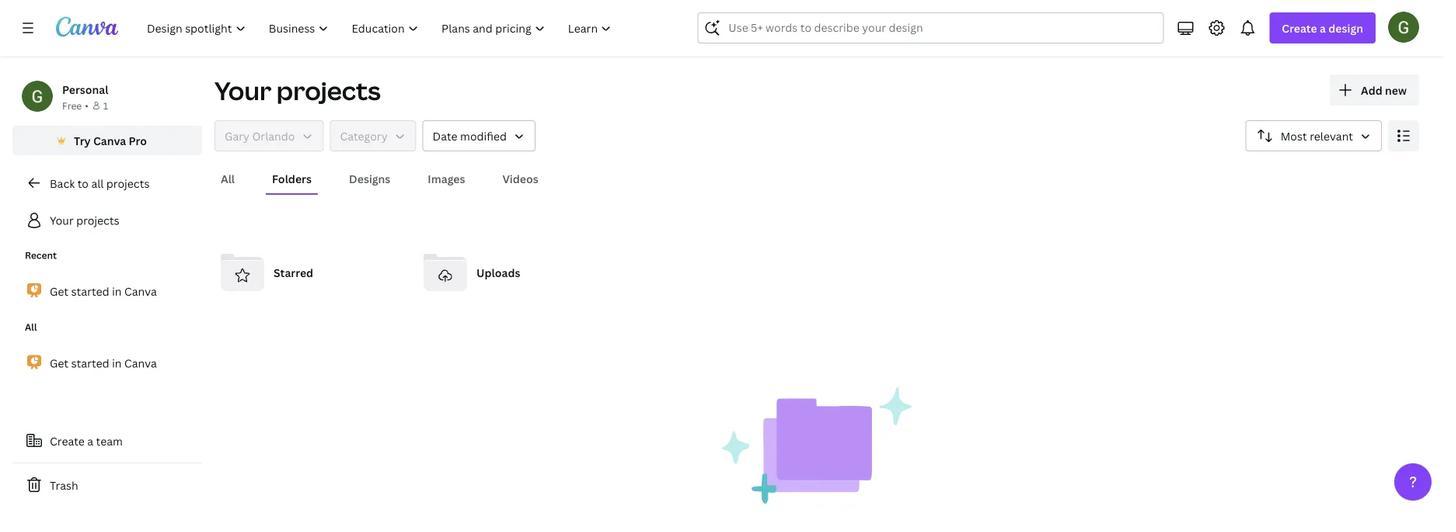 Task type: vqa. For each thing, say whether or not it's contained in the screenshot.
Main menu bar
no



Task type: locate. For each thing, give the bounding box(es) containing it.
projects down the all
[[76, 213, 119, 228]]

a left design
[[1320, 21, 1326, 35]]

1 get from the top
[[50, 284, 69, 299]]

1 vertical spatial get
[[50, 356, 69, 371]]

1 vertical spatial canva
[[124, 284, 157, 299]]

0 vertical spatial in
[[112, 284, 122, 299]]

your projects up orlando on the top left of page
[[215, 74, 381, 108]]

gary
[[225, 129, 250, 143]]

1 vertical spatial get started in canva
[[50, 356, 157, 371]]

Category button
[[330, 120, 416, 152]]

your
[[215, 74, 272, 108], [50, 213, 74, 228]]

all
[[91, 176, 104, 191]]

a inside button
[[87, 434, 93, 449]]

1 vertical spatial get started in canva link
[[12, 347, 202, 380]]

1 vertical spatial create
[[50, 434, 85, 449]]

started
[[71, 284, 109, 299], [71, 356, 109, 371]]

try canva pro button
[[12, 126, 202, 155]]

create inside button
[[50, 434, 85, 449]]

back
[[50, 176, 75, 191]]

create for create a design
[[1282, 21, 1317, 35]]

None search field
[[698, 12, 1164, 44]]

0 vertical spatial all
[[221, 171, 235, 186]]

projects
[[277, 74, 381, 108], [106, 176, 150, 191], [76, 213, 119, 228]]

0 vertical spatial create
[[1282, 21, 1317, 35]]

•
[[85, 99, 89, 112]]

videos
[[503, 171, 538, 186]]

all down gary
[[221, 171, 235, 186]]

trash link
[[12, 470, 202, 501]]

1 vertical spatial all
[[25, 321, 37, 334]]

all
[[221, 171, 235, 186], [25, 321, 37, 334]]

canva inside try canva pro button
[[93, 133, 126, 148]]

0 vertical spatial started
[[71, 284, 109, 299]]

get started in canva link
[[12, 275, 202, 308], [12, 347, 202, 380]]

1 vertical spatial your projects
[[50, 213, 119, 228]]

0 vertical spatial get started in canva link
[[12, 275, 202, 308]]

1 horizontal spatial your projects
[[215, 74, 381, 108]]

1
[[103, 99, 108, 112]]

0 vertical spatial a
[[1320, 21, 1326, 35]]

create
[[1282, 21, 1317, 35], [50, 434, 85, 449]]

projects right the all
[[106, 176, 150, 191]]

modified
[[460, 129, 507, 143]]

1 get started in canva from the top
[[50, 284, 157, 299]]

2 get from the top
[[50, 356, 69, 371]]

starred link
[[215, 245, 405, 301]]

add
[[1361, 83, 1383, 98]]

2 vertical spatial canva
[[124, 356, 157, 371]]

your down back
[[50, 213, 74, 228]]

try canva pro
[[74, 133, 147, 148]]

canva
[[93, 133, 126, 148], [124, 284, 157, 299], [124, 356, 157, 371]]

team
[[96, 434, 123, 449]]

create a team
[[50, 434, 123, 449]]

Search search field
[[729, 13, 1133, 43]]

0 horizontal spatial your projects
[[50, 213, 119, 228]]

designs
[[349, 171, 390, 186]]

design
[[1329, 21, 1364, 35]]

1 in from the top
[[112, 284, 122, 299]]

1 vertical spatial in
[[112, 356, 122, 371]]

create inside dropdown button
[[1282, 21, 1317, 35]]

0 horizontal spatial a
[[87, 434, 93, 449]]

date
[[433, 129, 458, 143]]

1 horizontal spatial all
[[221, 171, 235, 186]]

relevant
[[1310, 129, 1353, 143]]

0 vertical spatial canva
[[93, 133, 126, 148]]

in
[[112, 284, 122, 299], [112, 356, 122, 371]]

get
[[50, 284, 69, 299], [50, 356, 69, 371]]

create a design button
[[1270, 12, 1376, 44]]

all down recent
[[25, 321, 37, 334]]

back to all projects
[[50, 176, 150, 191]]

1 vertical spatial started
[[71, 356, 109, 371]]

free •
[[62, 99, 89, 112]]

a for team
[[87, 434, 93, 449]]

in for first get started in canva link from the top
[[112, 284, 122, 299]]

a inside dropdown button
[[1320, 21, 1326, 35]]

a
[[1320, 21, 1326, 35], [87, 434, 93, 449]]

create left design
[[1282, 21, 1317, 35]]

1 horizontal spatial your
[[215, 74, 272, 108]]

2 in from the top
[[112, 356, 122, 371]]

your projects
[[215, 74, 381, 108], [50, 213, 119, 228]]

0 vertical spatial get started in canva
[[50, 284, 157, 299]]

recent
[[25, 249, 57, 262]]

0 horizontal spatial create
[[50, 434, 85, 449]]

get started in canva
[[50, 284, 157, 299], [50, 356, 157, 371]]

1 vertical spatial your
[[50, 213, 74, 228]]

most
[[1281, 129, 1307, 143]]

to
[[77, 176, 89, 191]]

Owner button
[[215, 120, 324, 152]]

all inside button
[[221, 171, 235, 186]]

Sort by button
[[1246, 120, 1382, 152]]

1 horizontal spatial create
[[1282, 21, 1317, 35]]

projects up category
[[277, 74, 381, 108]]

Date modified button
[[423, 120, 536, 152]]

2 get started in canva from the top
[[50, 356, 157, 371]]

a left team
[[87, 434, 93, 449]]

uploads link
[[417, 245, 608, 301]]

pro
[[129, 133, 147, 148]]

your projects down to
[[50, 213, 119, 228]]

your up gary
[[215, 74, 272, 108]]

1 horizontal spatial a
[[1320, 21, 1326, 35]]

0 vertical spatial get
[[50, 284, 69, 299]]

1 vertical spatial a
[[87, 434, 93, 449]]

create left team
[[50, 434, 85, 449]]

orlando
[[252, 129, 295, 143]]



Task type: describe. For each thing, give the bounding box(es) containing it.
1 get started in canva link from the top
[[12, 275, 202, 308]]

canva for second get started in canva link from the top of the page
[[124, 356, 157, 371]]

top level navigation element
[[137, 12, 625, 44]]

images
[[428, 171, 465, 186]]

uploads
[[477, 265, 520, 280]]

trash
[[50, 478, 78, 493]]

0 vertical spatial your
[[215, 74, 272, 108]]

all button
[[215, 164, 241, 194]]

images button
[[422, 164, 471, 194]]

new
[[1385, 83, 1407, 98]]

gary orlando image
[[1388, 11, 1419, 43]]

back to all projects link
[[12, 168, 202, 199]]

2 vertical spatial projects
[[76, 213, 119, 228]]

0 vertical spatial projects
[[277, 74, 381, 108]]

videos button
[[496, 164, 545, 194]]

try
[[74, 133, 91, 148]]

your projects link
[[12, 205, 202, 236]]

1 vertical spatial projects
[[106, 176, 150, 191]]

gary orlando
[[225, 129, 295, 143]]

folders
[[272, 171, 312, 186]]

0 horizontal spatial all
[[25, 321, 37, 334]]

starred
[[274, 265, 313, 280]]

create a design
[[1282, 21, 1364, 35]]

create for create a team
[[50, 434, 85, 449]]

designs button
[[343, 164, 397, 194]]

in for second get started in canva link from the top of the page
[[112, 356, 122, 371]]

create a team button
[[12, 426, 202, 457]]

0 vertical spatial your projects
[[215, 74, 381, 108]]

2 get started in canva link from the top
[[12, 347, 202, 380]]

add new button
[[1330, 75, 1419, 106]]

category
[[340, 129, 388, 143]]

most relevant
[[1281, 129, 1353, 143]]

personal
[[62, 82, 108, 97]]

canva for first get started in canva link from the top
[[124, 284, 157, 299]]

add new
[[1361, 83, 1407, 98]]

folders button
[[266, 164, 318, 194]]

0 horizontal spatial your
[[50, 213, 74, 228]]

a for design
[[1320, 21, 1326, 35]]

1 started from the top
[[71, 284, 109, 299]]

2 started from the top
[[71, 356, 109, 371]]

date modified
[[433, 129, 507, 143]]

free
[[62, 99, 82, 112]]



